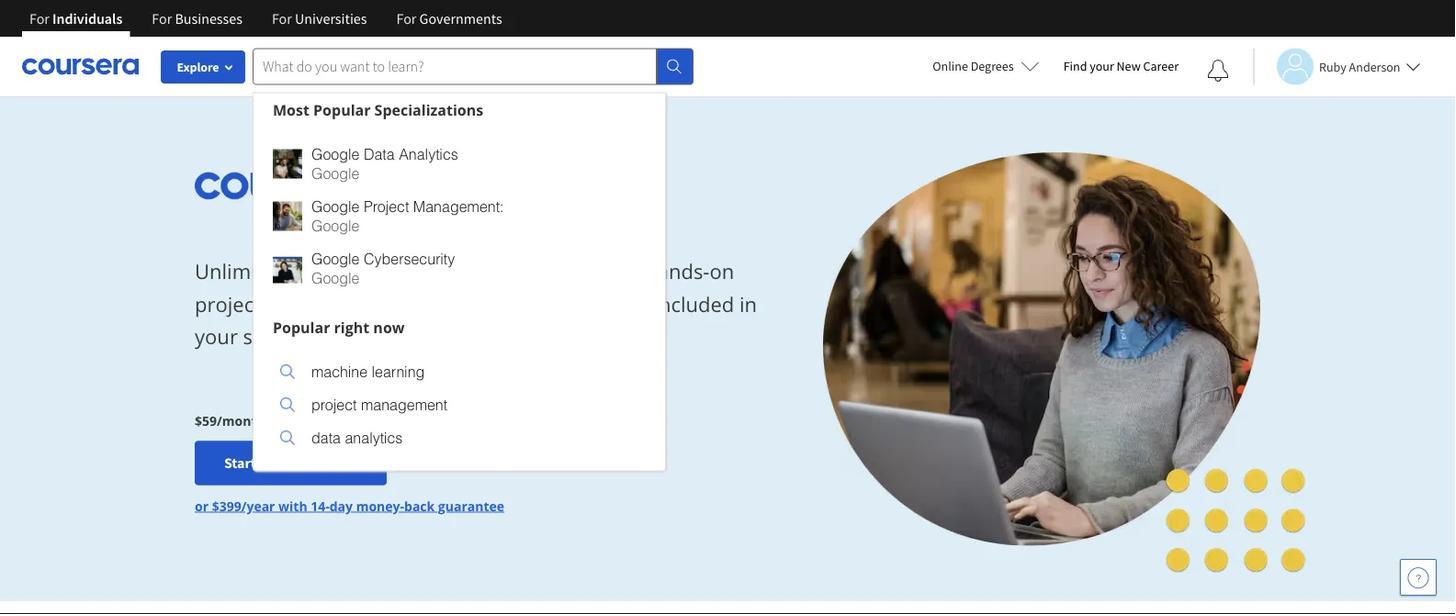 Task type: locate. For each thing, give the bounding box(es) containing it.
and
[[281, 290, 317, 318]]

specializations
[[374, 100, 483, 119]]

none search field containing most popular specializations
[[253, 48, 694, 472]]

in
[[740, 290, 757, 318]]

help center image
[[1407, 567, 1429, 589]]

for for universities
[[272, 9, 292, 28]]

7-
[[259, 454, 271, 472]]

day left free
[[271, 454, 295, 472]]

list box
[[254, 126, 665, 311], [254, 344, 665, 471]]

1 vertical spatial popular
[[273, 317, 330, 337]]

project
[[311, 396, 357, 413]]

2 for from the left
[[152, 9, 172, 28]]

google
[[311, 146, 360, 163], [311, 165, 360, 182], [311, 198, 360, 215], [311, 217, 360, 234], [311, 250, 360, 267], [311, 270, 360, 287]]

google data analytics google
[[311, 146, 458, 182]]

ruby
[[1319, 58, 1347, 75]]

google project management: google
[[311, 198, 504, 234]]

trial
[[329, 454, 358, 472]]

14-
[[311, 497, 330, 515]]

learning
[[372, 363, 425, 380]]

free
[[298, 454, 326, 472]]

for
[[29, 9, 50, 28], [152, 9, 172, 28], [272, 9, 292, 28], [396, 9, 417, 28]]

day inside button
[[271, 454, 295, 472]]

guarantee
[[438, 497, 504, 515]]

list box containing google data analytics
[[254, 126, 665, 311]]

or
[[195, 497, 209, 515]]

4 google from the top
[[311, 217, 360, 234]]

suggestion image image up and
[[273, 254, 302, 283]]

anderson
[[1349, 58, 1401, 75]]

your
[[1090, 58, 1114, 74], [195, 323, 238, 350]]

popular right the most in the left top of the page
[[313, 100, 371, 119]]

1 horizontal spatial day
[[330, 497, 353, 515]]

machine
[[311, 363, 368, 380]]

popular left right
[[273, 317, 330, 337]]

0 horizontal spatial day
[[271, 454, 295, 472]]

to
[[358, 258, 378, 285]]

for left universities
[[272, 9, 292, 28]]

universities
[[295, 9, 367, 28]]

with
[[278, 497, 307, 515]]

access
[[292, 258, 353, 285]]

3 for from the left
[[272, 9, 292, 28]]

for left individuals
[[29, 9, 50, 28]]

your down projects,
[[195, 323, 238, 350]]

world-
[[451, 258, 511, 285]]

1 horizontal spatial your
[[1090, 58, 1114, 74]]

coursera image
[[22, 52, 139, 81]]

popular right now
[[273, 317, 405, 337]]

find your new career link
[[1054, 55, 1188, 78]]

ruby anderson button
[[1253, 48, 1421, 85]]

online
[[933, 58, 968, 74]]

explore
[[177, 59, 219, 75]]

day
[[271, 454, 295, 472], [330, 497, 353, 515]]

now
[[373, 317, 405, 337]]

day left money-
[[330, 497, 353, 515]]

1 vertical spatial your
[[195, 323, 238, 350]]

for left governments on the top of the page
[[396, 9, 417, 28]]

for left businesses
[[152, 9, 172, 28]]

0 vertical spatial your
[[1090, 58, 1114, 74]]

0 horizontal spatial your
[[195, 323, 238, 350]]

governments
[[419, 9, 502, 28]]

start 7-day free trial button
[[195, 441, 387, 485]]

2 list box from the top
[[254, 344, 665, 471]]

popular
[[313, 100, 371, 119], [273, 317, 330, 337]]

None search field
[[253, 48, 694, 472]]

0 vertical spatial day
[[271, 454, 295, 472]]

analytics
[[399, 146, 458, 163]]

your right find
[[1090, 58, 1114, 74]]

management:
[[413, 198, 504, 215]]

1 for from the left
[[29, 9, 50, 28]]

new
[[1117, 58, 1141, 74]]

suggestion image image
[[273, 149, 302, 179], [273, 202, 302, 231], [273, 254, 302, 283], [280, 365, 295, 379], [280, 398, 295, 412], [280, 431, 295, 446]]

list box containing machine learning
[[254, 344, 665, 471]]

for for individuals
[[29, 9, 50, 28]]

money-
[[356, 497, 404, 515]]

1 google from the top
[[311, 146, 360, 163]]

$59 /month, cancel anytime
[[195, 412, 370, 429]]

project
[[364, 198, 409, 215]]

or $399 /year with 14-day money-back guarantee
[[195, 497, 504, 515]]

machine learning
[[311, 363, 425, 380]]

suggestion image image left project
[[280, 398, 295, 412]]

$59
[[195, 412, 217, 429]]

ruby anderson
[[1319, 58, 1401, 75]]

1 vertical spatial list box
[[254, 344, 665, 471]]

data
[[364, 146, 395, 163]]

list box for popular right now
[[254, 344, 665, 471]]

4 for from the left
[[396, 9, 417, 28]]

career
[[1143, 58, 1179, 74]]

suggestion image image down subscription
[[280, 365, 295, 379]]

/month,
[[217, 412, 269, 429]]

list box for most popular specializations
[[254, 126, 665, 311]]

suggestion image image down the most in the left top of the page
[[273, 149, 302, 179]]

online degrees
[[933, 58, 1014, 74]]

1 list box from the top
[[254, 126, 665, 311]]

management
[[361, 396, 448, 413]]

0 vertical spatial list box
[[254, 126, 665, 311]]

back
[[404, 497, 435, 515]]

for for businesses
[[152, 9, 172, 28]]

find
[[1064, 58, 1087, 74]]



Task type: describe. For each thing, give the bounding box(es) containing it.
subscription
[[243, 323, 359, 350]]

on
[[710, 258, 734, 285]]

businesses
[[175, 9, 242, 28]]

7,000+
[[383, 258, 446, 285]]

ready
[[358, 290, 412, 318]]

certificate
[[417, 290, 510, 318]]

start
[[224, 454, 256, 472]]

$399
[[212, 497, 241, 515]]

your inside find your new career 'link'
[[1090, 58, 1114, 74]]

hands-
[[645, 258, 710, 285]]

individuals
[[52, 9, 122, 28]]

unlimited
[[195, 258, 287, 285]]

right
[[334, 317, 370, 337]]

data
[[311, 429, 341, 446]]

explore button
[[161, 51, 245, 84]]

coursera plus image
[[195, 172, 474, 200]]

0 vertical spatial popular
[[313, 100, 371, 119]]

banner navigation
[[15, 0, 517, 37]]

project management
[[311, 396, 448, 413]]

courses,
[[562, 258, 640, 285]]

start 7-day free trial
[[224, 454, 358, 472]]

data analytics
[[311, 429, 403, 446]]

job-
[[322, 290, 358, 318]]

autocomplete results list box
[[253, 92, 666, 472]]

1 vertical spatial day
[[330, 497, 353, 515]]

for universities
[[272, 9, 367, 28]]

suggestion image image down the coursera plus image
[[273, 202, 302, 231]]

6 google from the top
[[311, 270, 360, 287]]

most popular specializations
[[273, 100, 483, 119]]

3 google from the top
[[311, 198, 360, 215]]

analytics
[[345, 429, 403, 446]]

/year
[[241, 497, 275, 515]]

5 google from the top
[[311, 250, 360, 267]]

online degrees button
[[918, 46, 1054, 86]]

programs—all
[[515, 290, 648, 318]]

projects,
[[195, 290, 275, 318]]

cancel
[[272, 412, 313, 429]]

unlimited access to 7,000+ world-class courses, hands-on projects, and job-ready certificate programs—all included in your subscription
[[195, 258, 757, 350]]

class
[[511, 258, 557, 285]]

included
[[654, 290, 734, 318]]

What do you want to learn? text field
[[253, 48, 657, 85]]

google cybersecurity google
[[311, 250, 455, 287]]

for individuals
[[29, 9, 122, 28]]

anytime
[[317, 412, 370, 429]]

your inside unlimited access to 7,000+ world-class courses, hands-on projects, and job-ready certificate programs—all included in your subscription
[[195, 323, 238, 350]]

show notifications image
[[1207, 60, 1229, 82]]

for businesses
[[152, 9, 242, 28]]

for governments
[[396, 9, 502, 28]]

degrees
[[971, 58, 1014, 74]]

for for governments
[[396, 9, 417, 28]]

most
[[273, 100, 310, 119]]

2 google from the top
[[311, 165, 360, 182]]

cybersecurity
[[364, 250, 455, 267]]

suggestion image image down cancel
[[280, 431, 295, 446]]

find your new career
[[1064, 58, 1179, 74]]



Task type: vqa. For each thing, say whether or not it's contained in the screenshot.
autocomplete results list box
yes



